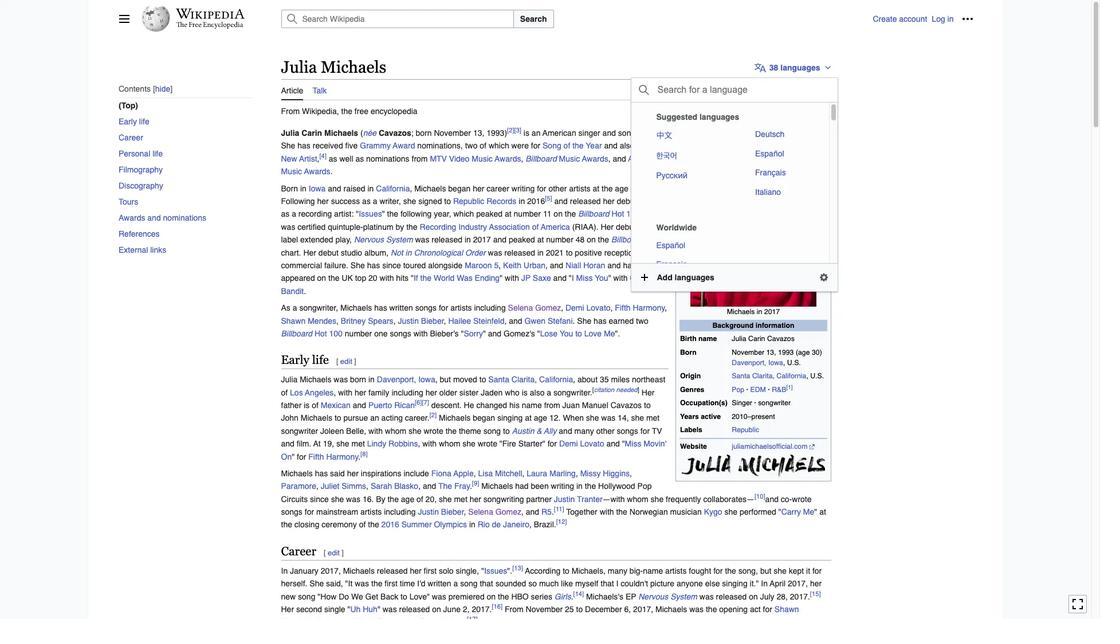 Task type: describe. For each thing, give the bounding box(es) containing it.
1 horizontal spatial fifth harmony link
[[615, 303, 666, 313]]

1 shawn mendes link from the top
[[281, 316, 337, 325]]

she down manuel
[[586, 414, 599, 423]]

extended
[[300, 235, 333, 244]]

premiered
[[449, 592, 485, 601]]

theme
[[459, 426, 482, 436]]

was down girls . [14] michaels's ep nervous system was released on july 28, 2017. [15]
[[690, 605, 704, 614]]

references link
[[118, 226, 253, 242]]

0 horizontal spatial santa
[[489, 375, 510, 384]]

if the world was ending " with jp saxe and " i miss you " with
[[414, 274, 630, 283]]

and down when
[[559, 426, 573, 436]]

single inside her second single " uh huh " was released on june 2, 2017. [16] from november 25 to december 6, 2017, michaels was the opening act for
[[325, 605, 345, 614]]

career link
[[118, 130, 253, 146]]

justin for tranter
[[554, 495, 575, 504]]

1 that from the left
[[480, 579, 494, 588]]

awards and nominations link
[[118, 210, 253, 226]]

" at the closing ceremony of the
[[281, 507, 827, 529]]

closing
[[295, 520, 320, 529]]

has up love
[[594, 316, 607, 325]]

musician
[[671, 507, 702, 517]]

on inside the according to michaels, many big-name artists fought for the song, but she kept it for herself. she said, "it was the first time i'd written a song that sounded so much like myself that i couldn't picture anyone else singing it." in april 2017, her new song "how do we get back to love" was premiered on the hbo series
[[487, 592, 496, 601]]

(riaa).
[[573, 222, 599, 232]]

by
[[376, 495, 386, 504]]

career inside julia michaels element
[[281, 545, 317, 558]]

languages for suggested languages
[[700, 112, 740, 121]]

bieber's
[[430, 329, 459, 338]]

0 vertical spatial español
[[756, 149, 785, 158]]

1 horizontal spatial you
[[595, 274, 609, 283]]

los angeles link
[[290, 388, 334, 397]]

iowa inside november 13, 1993 (age 30) davenport, iowa , u.s.
[[769, 359, 784, 367]]

she inside , michaels began her career writing for other artists at the age of 16. following her success as a writer, she signed to
[[403, 197, 416, 206]]

1 horizontal spatial music
[[472, 154, 493, 163]]

, inside los angeles , with her family including her older sister jaden who is also a songwriter. [ citation needed ]
[[334, 388, 336, 397]]

many inside and many other songs for tv and film. at 19, she met
[[575, 426, 594, 436]]

tv
[[652, 426, 663, 436]]

name inside the according to michaels, many big-name artists fought for the song, but she kept it for herself. she said, "it was the first time i'd written a song that sounded so much like myself that i couldn't picture anyone else singing it." in april 2017, her new song "how do we get back to love" was premiered on the hbo series
[[643, 566, 664, 576]]

robbins
[[389, 439, 418, 448]]

in january 2017, michaels released her first solo single, " issues ". [13]
[[281, 564, 523, 576]]

michaels began singing at age 12. when she was 14, she met songwriter joleen belle, with whom she wrote the theme song to
[[281, 414, 660, 436]]

" inside " for fifth harmony . [8]
[[292, 452, 295, 461]]

1 vertical spatial demi lovato link
[[560, 439, 605, 448]]

and up references
[[147, 214, 161, 223]]

shawn mendes
[[281, 605, 800, 619]]

with left clean
[[614, 274, 628, 283]]

1 horizontal spatial wrote
[[478, 439, 498, 448]]

0 vertical spatial issues link
[[359, 209, 382, 219]]

michaels up background
[[727, 308, 755, 316]]

2 horizontal spatial california
[[777, 372, 807, 380]]

0 horizontal spatial iowa
[[309, 184, 326, 193]]

0 horizontal spatial français link
[[652, 255, 730, 273]]

1 horizontal spatial santa clarita, california link
[[732, 372, 807, 380]]

of left america
[[532, 222, 539, 232]]

edit
[[727, 86, 741, 95]]

2017, inside the according to michaels, many big-name artists fought for the song, but she kept it for herself. she said, "it was the first time i'd written a song that sounded so much like myself that i couldn't picture anyone else singing it." in april 2017, her new song "how do we get back to love" was premiered on the hbo series
[[788, 579, 809, 588]]

at
[[314, 439, 321, 448]]

marling
[[550, 469, 576, 478]]

single inside and released her debut single as a recording artist: "
[[640, 197, 661, 206]]

1 horizontal spatial pop
[[732, 386, 745, 394]]

and up the on
[[281, 439, 295, 448]]

songs right one
[[390, 329, 412, 338]]

success
[[331, 197, 360, 206]]

on right "11"
[[554, 209, 563, 219]]

her inside michaels has said her inspirations include fiona apple , lisa mitchell , laura marling , missy higgins , paramore , juliet simms , sarah blasko , and the fray . [9]
[[347, 469, 359, 478]]

0 vertical spatial but
[[440, 375, 451, 384]]

[5]
[[545, 195, 553, 203]]

kept
[[789, 566, 805, 576]]

and right year
[[605, 141, 618, 150]]

as right the [4] link
[[329, 154, 337, 163]]

ep
[[626, 592, 637, 601]]

article
[[281, 86, 304, 95]]

edit for career
[[328, 549, 340, 557]]

1 vertical spatial lovato
[[581, 439, 605, 448]]

which for year,
[[454, 209, 474, 219]]

from inside descent. he changed his name from juan manuel cavazos to john michaels to pursue an acting career.
[[545, 401, 561, 410]]

한국어
[[657, 151, 678, 161]]

.com
[[793, 443, 808, 451]]

[12] link
[[557, 518, 567, 526]]

movin'
[[644, 439, 667, 448]]

much
[[540, 579, 559, 588]]

mendes inside shawn mendes
[[281, 618, 310, 619]]

with inside justin bieber , selena gomez , and r5 . [11] together with the norwegian musician kygo she performed " carry me
[[600, 507, 614, 517]]

released inside in january 2017, michaels released her first solo single, " issues ". [13]
[[377, 566, 408, 576]]

with inside as a songwriter, michaels has written songs for artists including selena gomez , demi lovato , fifth harmony , shawn mendes , britney spears , justin bieber , hailee steinfeld , and gwen stefani . she has earned two billboard hot 100 number one songs with bieber's " sorry " and gomez's " lose you to love me ".
[[414, 329, 428, 338]]

was inside michaels began singing at age 12. when she was 14, she met songwriter joleen belle, with whom she wrote the theme song to
[[602, 414, 616, 423]]

billboard inside , [4] as well as nominations from mtv video music awards , billboard music awards , and
[[526, 154, 557, 163]]

25
[[565, 605, 574, 614]]

1 horizontal spatial 2017
[[765, 308, 780, 316]]

1 vertical spatial davenport, iowa link
[[377, 375, 436, 384]]

juliet
[[321, 482, 340, 491]]

in inside personal tools navigation
[[948, 14, 954, 24]]

0 horizontal spatial peaked
[[477, 209, 503, 219]]

of up mtv video music awards 'link'
[[480, 141, 487, 150]]

and inside and co-wrote songs for mainstream artists including
[[766, 495, 779, 504]]

0 horizontal spatial nervous system link
[[354, 235, 413, 244]]

songwriter. inside los angeles , with her family including her older sister jaden who is also a songwriter. [ citation needed ]
[[554, 388, 593, 397]]

released inside nervous system was released in 2017 and peaked at number 48 on the billboard 200 chart. her debut studio album, not in chronological order
[[432, 235, 463, 244]]

julia michaels for wikipedia,
[[281, 58, 387, 76]]

early inside julia michaels element
[[281, 353, 309, 367]]

0 vertical spatial name
[[699, 335, 717, 343]]

1 horizontal spatial songwriter
[[759, 399, 791, 407]]

and up success
[[328, 184, 341, 193]]

keith
[[503, 261, 522, 270]]

austin
[[512, 426, 535, 436]]

view history
[[750, 86, 793, 95]]

songs inside and many other songs for tv and film. at 19, she met
[[617, 426, 639, 436]]

was inside girls . [14] michaels's ep nervous system was released on july 28, 2017. [15]
[[700, 592, 714, 601]]

at up "association"
[[505, 209, 512, 219]]

1 horizontal spatial whom
[[439, 439, 461, 448]]

fiona apple link
[[432, 469, 474, 478]]

positive
[[575, 248, 603, 257]]

nervous inside girls . [14] michaels's ep nervous system was released on july 28, 2017. [15]
[[639, 592, 669, 601]]

brazil.
[[534, 520, 557, 529]]

0 horizontal spatial fifth harmony link
[[309, 452, 359, 461]]

has up spears at the left of page
[[374, 303, 387, 313]]

deutsch
[[756, 130, 785, 139]]

2017, inside her second single " uh huh " was released on june 2, 2017. [16] from november 25 to december 6, 2017, michaels was the opening act for
[[634, 605, 654, 614]]

1 vertical spatial nervous system link
[[639, 592, 698, 601]]

including inside los angeles , with her family including her older sister jaden who is also a songwriter. [ citation needed ]
[[392, 388, 424, 397]]

an inside descent. he changed his name from juan manuel cavazos to john michaels to pursue an acting career.
[[370, 414, 379, 423]]

and down steinfeld
[[488, 329, 502, 338]]

and up gomez's
[[509, 316, 523, 325]]

[ inside los angeles , with her family including her older sister jaden who is also a songwriter. [ citation needed ]
[[593, 386, 595, 394]]

français for the topmost français link
[[756, 168, 786, 177]]

lindy robbins link
[[367, 439, 418, 448]]

of right song
[[564, 141, 571, 150]]

the left song, at the right
[[726, 566, 737, 576]]

1 horizontal spatial clarita,
[[753, 372, 775, 380]]

also for is
[[530, 388, 545, 397]]

billboard inside nervous system was released in 2017 and peaked at number 48 on the billboard 200 chart. her debut studio album, not in chronological order
[[612, 235, 643, 244]]

Search Wikipedia search field
[[281, 10, 514, 28]]

0 vertical spatial demi lovato link
[[566, 303, 611, 313]]

tranter
[[577, 495, 603, 504]]

she down theme
[[463, 439, 476, 448]]

Search for a language text field
[[657, 81, 826, 99]]

with right robbins on the bottom left of the page
[[423, 439, 437, 448]]

2,
[[463, 605, 470, 614]]

and inside and has appeared on the uk top 20 with hits "
[[608, 261, 621, 270]]

the right the 'by'
[[388, 495, 399, 504]]

in up family
[[369, 375, 375, 384]]

fought
[[689, 566, 712, 576]]

1 vertical spatial davenport,
[[377, 375, 416, 384]]

u.s. inside november 13, 1993 (age 30) davenport, iowa , u.s.
[[788, 359, 801, 367]]

talk
[[313, 86, 327, 95]]

discography
[[118, 181, 163, 191]]

0 horizontal spatial [2]
[[430, 411, 437, 420]]

awards down tours on the top left
[[118, 214, 145, 223]]

justin tranter —with whom she frequently collaborates— [10]
[[554, 493, 766, 504]]

"how
[[318, 592, 337, 601]]

has inside the was released in 2021 to positive reception despite commercial failure. she has since toured alongside
[[367, 261, 380, 270]]

] for career
[[342, 549, 344, 557]]

lindy
[[367, 439, 387, 448]]

1 horizontal spatial u.s.
[[811, 372, 825, 380]]

life inside julia michaels element
[[312, 353, 329, 367]]

sister
[[460, 388, 479, 397]]

was right "it
[[355, 579, 369, 588]]

for inside , michaels began her career writing for other artists at the age of 16. following her success as a writer, she signed to
[[537, 184, 547, 193]]

0 horizontal spatial [2] link
[[430, 411, 437, 420]]

to down the "northeast" at the bottom of the page
[[644, 401, 651, 410]]

age inside michaels had been writing in the hollywood pop circuits since she was 16. by the age of 20, she met her songwriting partner
[[401, 495, 415, 504]]

1 horizontal spatial [2] link
[[507, 126, 515, 134]]

rio
[[478, 520, 490, 529]]

julia up article link
[[281, 58, 317, 76]]

2 horizontal spatial music
[[559, 154, 580, 163]]

austin & ally
[[512, 426, 557, 436]]

she inside the was released in 2021 to positive reception despite commercial failure. she has since toured alongside
[[351, 261, 365, 270]]

was up june
[[432, 592, 447, 601]]

selena inside as a songwriter, michaels has written songs for artists including selena gomez , demi lovato , fifth harmony , shawn mendes , britney spears , justin bieber , hailee steinfeld , and gwen stefani . she has earned two billboard hot 100 number one songs with bieber's " sorry " and gomez's " lose you to love me ".
[[508, 303, 533, 313]]

language progressive image
[[755, 62, 766, 73]]

1 horizontal spatial california
[[540, 375, 574, 384]]

16. inside michaels had been writing in the hollywood pop circuits since she was 16. by the age of 20, she met her songwriting partner
[[363, 495, 374, 504]]

1 vertical spatial issues link
[[484, 566, 508, 576]]

1 vertical spatial selena gomez link
[[469, 507, 522, 517]]

. inside justin bieber , selena gomez , and r5 . [11] together with the norwegian musician kygo she performed " carry me
[[552, 507, 554, 517]]

0 horizontal spatial issues
[[359, 209, 382, 219]]

1 vertical spatial demi
[[560, 439, 578, 448]]

the up [16]
[[498, 592, 509, 601]]

for down ally
[[548, 439, 557, 448]]

to down 'mexican'
[[335, 414, 341, 423]]

of inside michaels had been writing in the hollywood pop circuits since she was 16. by the age of 20, she met her songwriting partner
[[417, 495, 424, 504]]

the up get
[[372, 579, 383, 588]]

commercial
[[281, 261, 322, 270]]

to up the jaden
[[480, 375, 486, 384]]

the left year
[[573, 141, 584, 150]]

in right the raised
[[368, 184, 374, 193]]

as right well
[[356, 154, 364, 163]]

julia for michaels
[[281, 128, 300, 138]]

1 horizontal spatial español link
[[751, 144, 820, 163]]

her left family
[[355, 388, 366, 397]]

for left best
[[637, 141, 647, 150]]

in up the background information
[[757, 308, 763, 316]]

urban
[[524, 261, 546, 270]]

was inside the was released in 2021 to positive reception despite commercial failure. she has since toured alongside
[[488, 248, 503, 257]]

laura
[[527, 469, 548, 478]]

michaels inside as a songwriter, michaels has written songs for artists including selena gomez , demi lovato , fifth harmony , shawn mendes , britney spears , justin bieber , hailee steinfeld , and gwen stefani . she has earned two billboard hot 100 number one songs with bieber's " sorry " and gomez's " lose you to love me ".
[[341, 303, 372, 313]]

1 horizontal spatial davenport, iowa link
[[732, 359, 784, 367]]

[15]
[[811, 590, 821, 598]]

uk
[[342, 274, 353, 283]]

artist:
[[334, 209, 354, 219]]

0 vertical spatial selena gomez link
[[508, 303, 561, 313]]

julia michaels main content
[[277, 52, 974, 619]]

songwriter. inside the is an american singer and songwriter. she has received five
[[619, 128, 657, 138]]

in down industry
[[465, 235, 471, 244]]

her inside her father is of
[[642, 388, 655, 397]]

michaels had been writing in the hollywood pop circuits since she was 16. by the age of 20, she met her songwriting partner
[[281, 482, 652, 504]]

2 vertical spatial iowa
[[419, 375, 436, 384]]

angeles
[[305, 388, 334, 397]]

languages for add languages
[[675, 273, 715, 282]]

republic for republic records in 2016 [5]
[[453, 197, 485, 206]]

38
[[770, 63, 779, 72]]

has inside and has appeared on the uk top 20 with hits "
[[623, 261, 636, 270]]

from inside , [4] as well as nominations from mtv video music awards , billboard music awards , and
[[412, 154, 428, 163]]

for inside as a songwriter, michaels has written songs for artists including selena gomez , demi lovato , fifth harmony , shawn mendes , britney spears , justin bieber , hailee steinfeld , and gwen stefani . she has earned two billboard hot 100 number one songs with bieber's " sorry " and gomez's " lose you to love me ".
[[439, 303, 449, 313]]

michaels inside michaels began singing at age 12. when she was 14, she met songwriter joleen belle, with whom she wrote the theme song to
[[439, 414, 471, 423]]

0 vertical spatial justin bieber link
[[398, 316, 444, 325]]

julia for cavazos
[[732, 335, 747, 343]]

and inside and was certified quintuple-platinum by the
[[642, 209, 656, 219]]

bieber inside as a songwriter, michaels has written songs for artists including selena gomez , demi lovato , fifth harmony , shawn mendes , britney spears , justin bieber , hailee steinfeld , and gwen stefani . she has earned two billboard hot 100 number one songs with bieber's " sorry " and gomez's " lose you to love me ".
[[421, 316, 444, 325]]

act
[[751, 605, 761, 614]]

and down "14,"
[[607, 439, 620, 448]]

2 vertical spatial song
[[298, 592, 316, 601]]

music inside american music awards
[[281, 167, 302, 176]]

received
[[313, 141, 343, 150]]

the up (riaa).
[[565, 209, 576, 219]]

1 horizontal spatial santa
[[732, 372, 751, 380]]

the down the 'by'
[[368, 520, 379, 529]]

performed
[[740, 507, 777, 517]]

with inside michaels began singing at age 12. when she was 14, she met songwriter joleen belle, with whom she wrote the theme song to
[[369, 426, 383, 436]]

log in link
[[933, 14, 954, 24]]

song inside michaels began singing at age 12. when she was 14, she met songwriter joleen belle, with whom she wrote the theme song to
[[484, 426, 501, 436]]

awards down year
[[582, 154, 609, 163]]

well
[[340, 154, 354, 163]]

in right not
[[406, 248, 412, 257]]

met for 14,
[[647, 414, 660, 423]]

horan
[[584, 261, 606, 270]]

she right "14,"
[[632, 414, 644, 423]]

for right the it
[[813, 566, 822, 576]]

occupation(s)
[[681, 399, 728, 407]]

michaels down view history
[[747, 135, 784, 145]]

julia michaels for information
[[724, 135, 784, 145]]

michaels inside michaels had been writing in the hollywood pop circuits since she was 16. by the age of 20, she met her songwriting partner
[[482, 482, 513, 491]]

songs down if
[[416, 303, 437, 313]]

ally
[[544, 426, 557, 436]]

external
[[118, 246, 148, 255]]

said
[[330, 469, 345, 478]]

0 vertical spatial français link
[[751, 164, 820, 182]]

[5] link
[[545, 195, 553, 203]]

with down keith
[[505, 274, 519, 283]]

love"
[[410, 592, 430, 601]]

1 horizontal spatial hot
[[612, 209, 625, 219]]

for right were
[[531, 141, 541, 150]]

and right saxe
[[554, 274, 567, 283]]

industry
[[459, 222, 487, 232]]

edit for early life
[[340, 357, 353, 366]]

gomez inside justin bieber , selena gomez , and r5 . [11] together with the norwegian musician kygo she performed " carry me
[[496, 507, 522, 517]]

in inside the was released in 2021 to positive reception despite commercial failure. she has since toured alongside
[[538, 248, 544, 257]]

0 vertical spatial two
[[465, 141, 478, 150]]

1 vertical spatial song
[[461, 579, 478, 588]]

apple
[[454, 469, 474, 478]]

personal life
[[118, 149, 163, 158]]

the right if
[[421, 274, 432, 283]]

released inside her second single " uh huh " was released on june 2, 2017. [16] from november 25 to december 6, 2017, michaels was the opening act for
[[399, 605, 430, 614]]

to up the like
[[563, 566, 570, 576]]

in left iowa 'link'
[[300, 184, 307, 193]]

michaels inside in january 2017, michaels released her first solo single, " issues ". [13]
[[343, 566, 375, 576]]

she inside the is an american singer and songwriter. she has received five
[[281, 141, 296, 150]]

0 horizontal spatial santa clarita, california link
[[489, 375, 574, 384]]

to inside as a songwriter, michaels has written songs for artists including selena gomez , demi lovato , fifth harmony , shawn mendes , britney spears , justin bieber , hailee steinfeld , and gwen stefani . she has earned two billboard hot 100 number one songs with bieber's " sorry " and gomez's " lose you to love me ".
[[576, 329, 582, 338]]

at inside , michaels began her career writing for other artists at the age of 16. following her success as a writer, she signed to
[[593, 184, 600, 193]]

gomez's
[[504, 329, 535, 338]]

0 horizontal spatial california
[[376, 184, 410, 193]]

1 vertical spatial justin bieber link
[[418, 507, 464, 517]]

met inside michaels had been writing in the hollywood pop circuits since she was 16. by the age of 20, she met her songwriting partner
[[454, 495, 468, 504]]

0 horizontal spatial from
[[281, 106, 300, 116]]

awards down grammy award nominations, two of which were for song of the year and also for
[[495, 154, 521, 163]]

0 horizontal spatial miss
[[577, 274, 593, 283]]

" inside " at the closing ceremony of the
[[815, 507, 818, 517]]

number inside as a songwriter, michaels has written songs for artists including selena gomez , demi lovato , fifth harmony , shawn mendes , britney spears , justin bieber , hailee steinfeld , and gwen stefani . she has earned two billboard hot 100 number one songs with bieber's " sorry " and gomez's " lose you to love me ".
[[345, 329, 372, 338]]

[ for early life
[[337, 357, 339, 366]]

[14] link
[[574, 590, 584, 598]]

career inside 'link'
[[118, 133, 143, 142]]

0 horizontal spatial born
[[350, 375, 366, 384]]

she inside justin tranter —with whom she frequently collaborates— [10]
[[651, 495, 664, 504]]

new
[[281, 154, 297, 163]]

0 horizontal spatial clarita,
[[512, 375, 537, 384]]

5
[[495, 261, 499, 270]]

pop link
[[732, 386, 745, 394]]

for inside and many other songs for tv and film. at 19, she met
[[641, 426, 650, 436]]

2017. for 2,
[[472, 605, 492, 614]]

for up the else
[[714, 566, 723, 576]]

" inside justin bieber , selena gomez , and r5 . [11] together with the norwegian musician kygo she performed " carry me
[[779, 507, 782, 517]]

niall
[[566, 261, 582, 270]]

. inside girls . [14] michaels's ep nervous system was released on july 28, 2017. [15]
[[571, 592, 574, 601]]

0 vertical spatial 100
[[627, 209, 640, 219]]

early life inside julia michaels element
[[281, 353, 329, 367]]

0 horizontal spatial español link
[[652, 236, 730, 254]]

from inside her second single " uh huh " was released on june 2, 2017. [16] from november 25 to december 6, 2017, michaels was the opening act for
[[505, 605, 524, 614]]

0 horizontal spatial i
[[572, 274, 574, 283]]

her up republic records "link"
[[473, 184, 485, 193]]

she down the on the bottom of page
[[439, 495, 452, 504]]

michaels up angeles
[[300, 375, 332, 384]]

an inside the is an american singer and songwriter. she has received five
[[532, 128, 541, 138]]

for inside " for fifth harmony . [8]
[[297, 452, 306, 461]]

and inside michaels has said her inspirations include fiona apple , lisa mitchell , laura marling , missy higgins , paramore , juliet simms , sarah blasko , and the fray . [9]
[[423, 482, 437, 491]]

age inside michaels began singing at age 12. when she was 14, she met songwriter joleen belle, with whom she wrote the theme song to
[[534, 414, 548, 423]]

in inside 2016 summer olympics in rio de janeiro , brazil. [12]
[[470, 520, 476, 529]]

born in iowa and raised in california
[[281, 184, 410, 193]]

to down time
[[401, 592, 408, 601]]

julia left deutsch
[[724, 135, 744, 145]]

the left free
[[341, 106, 353, 116]]

to inside michaels began singing at age 12. when she was 14, she met songwriter joleen belle, with whom she wrote the theme song to
[[503, 426, 510, 436]]

she up 'mainstream'
[[331, 495, 344, 504]]

0 vertical spatial number
[[514, 209, 541, 219]]

which for of
[[489, 141, 510, 150]]

as a songwriter, michaels has written songs for artists including selena gomez , demi lovato , fifth harmony , shawn mendes , britney spears , justin bieber , hailee steinfeld , and gwen stefani . she has earned two billboard hot 100 number one songs with bieber's " sorry " and gomez's " lose you to love me ".
[[281, 303, 667, 338]]

whom inside justin tranter —with whom she frequently collaborates— [10]
[[627, 495, 649, 504]]

carin for michaels
[[302, 128, 322, 138]]

cavazos inside julia carin michaels ( née cavazos ; born november 13, 1993) [2] [3]
[[379, 128, 412, 138]]

was up angeles
[[334, 375, 348, 384]]

maroon
[[465, 261, 492, 270]]

demi inside as a songwriter, michaels has written songs for artists including selena gomez , demi lovato , fifth harmony , shawn mendes , britney spears , justin bieber , hailee steinfeld , and gwen stefani . she has earned two billboard hot 100 number one songs with bieber's " sorry " and gomez's " lose you to love me ".
[[566, 303, 585, 313]]

&
[[537, 426, 542, 436]]

life for early life link
[[139, 117, 149, 126]]

is inside los angeles , with her family including her older sister jaden who is also a songwriter. [ citation needed ]
[[522, 388, 528, 397]]

[9] link
[[472, 480, 480, 488]]

1 vertical spatial español
[[657, 241, 686, 250]]



Task type: locate. For each thing, give the bounding box(es) containing it.
carin for cavazos
[[749, 335, 766, 343]]

blasko
[[395, 482, 419, 491]]

0 vertical spatial 2016
[[528, 197, 545, 206]]

released down love"
[[399, 605, 430, 614]]

[ edit ]
[[337, 357, 356, 366], [324, 549, 344, 557]]

100 down britney
[[329, 329, 343, 338]]

and up the 20,
[[423, 482, 437, 491]]

1 vertical spatial u.s.
[[811, 372, 825, 380]]

languages inside the julia michaels main content
[[781, 63, 821, 72]]

the
[[439, 482, 452, 491]]

2017. inside girls . [14] michaels's ep nervous system was released on july 28, 2017. [15]
[[791, 592, 811, 601]]

0 horizontal spatial other
[[549, 184, 567, 193]]

of down los angeles link
[[312, 401, 319, 410]]

partner
[[527, 495, 552, 504]]

other inside and many other songs for tv and film. at 19, she met
[[597, 426, 615, 436]]

[ edit ] for career
[[324, 549, 344, 557]]

1 vertical spatial first
[[385, 579, 398, 588]]

the inside her second single " uh huh " was released on june 2, 2017. [16] from november 25 to december 6, 2017, michaels was the opening act for
[[706, 605, 718, 614]]

song of the year link
[[543, 141, 602, 150]]

selena gomez link up gwen at the left of the page
[[508, 303, 561, 313]]

michaels inside , michaels began her career writing for other artists at the age of 16. following her success as a writer, she signed to
[[415, 184, 446, 193]]

2021
[[546, 248, 564, 257]]

which down 1993) on the top
[[489, 141, 510, 150]]

[7] link
[[422, 399, 429, 407]]

as down the raised
[[362, 197, 371, 206]]

raised
[[344, 184, 366, 193]]

shawn
[[281, 316, 306, 325], [775, 605, 800, 614]]

shawn inside as a songwriter, michaels has written songs for artists including selena gomez , demi lovato , fifth harmony , shawn mendes , britney spears , justin bieber , hailee steinfeld , and gwen stefani . she has earned two billboard hot 100 number one songs with bieber's " sorry " and gomez's " lose you to love me ".
[[281, 316, 306, 325]]

with inside los angeles , with her family including her older sister jaden who is also a songwriter. [ citation needed ]
[[338, 388, 353, 397]]

song
[[484, 426, 501, 436], [461, 579, 478, 588], [298, 592, 316, 601]]

1 vertical spatial gomez
[[496, 507, 522, 517]]

been
[[531, 482, 549, 491]]

justin bieber , selena gomez , and r5 . [11] together with the norwegian musician kygo she performed " carry me
[[418, 505, 815, 517]]

français link up italiano link
[[751, 164, 820, 182]]

sounded
[[496, 579, 527, 588]]

songwriting
[[484, 495, 524, 504]]

two right the earned
[[636, 316, 649, 325]]

was inside michaels had been writing in the hollywood pop circuits since she was 16. by the age of 20, she met her songwriting partner
[[346, 495, 361, 504]]

michaels inside michaels has said her inspirations include fiona apple , lisa mitchell , laura marling , missy higgins , paramore , juliet simms , sarah blasko , and the fray . [9]
[[281, 469, 313, 478]]

hot right billboard link
[[315, 329, 327, 338]]

pop inside michaels had been writing in the hollywood pop circuits since she was 16. by the age of 20, she met her songwriting partner
[[638, 482, 652, 491]]

1 vertical spatial also
[[530, 388, 545, 397]]

year,
[[434, 209, 452, 219]]

0 horizontal spatial life
[[139, 117, 149, 126]]

1 horizontal spatial early life
[[281, 353, 329, 367]]

december
[[585, 605, 623, 614]]

is inside the is an american singer and songwriter. she has received five
[[524, 128, 530, 138]]

to inside the was released in 2021 to positive reception despite commercial failure. she has since toured alongside
[[566, 248, 573, 257]]

, inside the , about 35 miles northeast of
[[574, 375, 576, 384]]

said,
[[326, 579, 343, 588]]

debut inside and released her debut single as a recording artist: "
[[617, 197, 637, 206]]

1 vertical spatial early life
[[281, 353, 329, 367]]

whom inside michaels began singing at age 12. when she was 14, she met songwriter joleen belle, with whom she wrote the theme song to
[[385, 426, 407, 436]]

number down america
[[547, 235, 574, 244]]

has up artist
[[298, 141, 311, 150]]

2017, inside in january 2017, michaels released her first solo single, " issues ". [13]
[[321, 566, 341, 576]]

1 vertical spatial selena
[[469, 507, 494, 517]]

1 horizontal spatial song
[[461, 579, 478, 588]]

harmony inside as a songwriter, michaels has written songs for artists including selena gomez , demi lovato , fifth harmony , shawn mendes , britney spears , justin bieber , hailee steinfeld , and gwen stefani . she has earned two billboard hot 100 number one songs with bieber's " sorry " and gomez's " lose you to love me ".
[[633, 303, 666, 313]]

was
[[457, 274, 473, 283]]

in right log
[[948, 14, 954, 24]]

16. inside , michaels began her career writing for other artists at the age of 16. following her success as a writer, she signed to
[[640, 184, 651, 193]]

november inside her second single " uh huh " was released on june 2, 2017. [16] from november 25 to december 6, 2017, michaels was the opening act for
[[526, 605, 563, 614]]

1 horizontal spatial that
[[601, 579, 614, 588]]

1 horizontal spatial career
[[281, 545, 317, 558]]

republic for republic
[[732, 426, 760, 434]]

1 vertical spatial languages
[[700, 112, 740, 121]]

include
[[404, 469, 429, 478]]

songwriter down r&b link
[[759, 399, 791, 407]]

rican
[[395, 401, 415, 410]]

songs down "14,"
[[617, 426, 639, 436]]

mendes down songwriter,
[[308, 316, 337, 325]]

needed
[[617, 386, 638, 394]]

carin inside julia carin michaels ( née cavazos ; born november 13, 1993) [2] [3]
[[302, 128, 322, 138]]

0 horizontal spatial american
[[543, 128, 577, 138]]

issues " the following year, which peaked at number 11 on the billboard hot 100
[[359, 209, 640, 219]]

a down following
[[292, 209, 296, 219]]

of inside the , about 35 miles northeast of
[[281, 388, 288, 397]]

1 vertical spatial nervous
[[639, 592, 669, 601]]

0 vertical spatial whom
[[385, 426, 407, 436]]

shawn inside shawn mendes
[[775, 605, 800, 614]]

puerto rican link
[[369, 401, 415, 410]]

billboard inside as a songwriter, michaels has written songs for artists including selena gomez , demi lovato , fifth harmony , shawn mendes , britney spears , justin bieber , hailee steinfeld , and gwen stefani . she has earned two billboard hot 100 number one songs with bieber's " sorry " and gomez's " lose you to love me ".
[[281, 329, 312, 338]]

add languages button
[[638, 268, 722, 287]]

justin for bieber
[[418, 507, 439, 517]]

"it
[[345, 579, 353, 588]]

her right (riaa).
[[601, 222, 614, 232]]

began up and released her debut single as a recording artist: "
[[449, 184, 471, 193]]

and inside mexican and puerto rican [6] [7]
[[353, 401, 366, 410]]

0 horizontal spatial edit
[[328, 549, 340, 557]]

u.s. down (age 30) at the bottom of the page
[[811, 372, 825, 380]]

and right [5] link
[[555, 197, 568, 206]]

bandit
[[281, 287, 304, 296]]

to inside her second single " uh huh " was released on june 2, 2017. [16] from november 25 to december 6, 2017, michaels was the opening act for
[[577, 605, 583, 614]]

.
[[331, 167, 333, 176], [304, 287, 306, 296], [573, 316, 575, 325], [359, 452, 361, 461], [470, 482, 472, 491], [552, 507, 554, 517], [571, 592, 574, 601]]

michaels up paramore
[[281, 469, 313, 478]]

number down britney
[[345, 329, 372, 338]]

fifth harmony link up the earned
[[615, 303, 666, 313]]

belle,
[[346, 426, 366, 436]]

0 vertical spatial american
[[543, 128, 577, 138]]

julia
[[281, 58, 317, 76], [281, 128, 300, 138], [724, 135, 744, 145], [732, 335, 747, 343], [281, 375, 298, 384]]

Search search field
[[267, 10, 873, 28]]

personal tools navigation
[[873, 10, 977, 28]]

julia for was
[[281, 375, 298, 384]]

debut inside nervous system was released in 2017 and peaked at number 48 on the billboard 200 chart. her debut studio album, not in chronological order
[[319, 248, 339, 257]]

system down anyone
[[671, 592, 698, 601]]

1 horizontal spatial life
[[152, 149, 163, 158]]

cavazos up 1993
[[768, 335, 795, 343]]

0 horizontal spatial whom
[[385, 426, 407, 436]]

13, left 1993
[[767, 348, 777, 356]]

1 horizontal spatial nervous
[[639, 592, 669, 601]]

on inside girls . [14] michaels's ep nervous system was released on july 28, 2017. [15]
[[750, 592, 758, 601]]

fifth inside " for fifth harmony . [8]
[[309, 452, 324, 461]]

0 vertical spatial wrote
[[424, 426, 444, 436]]

number inside nervous system was released in 2017 and peaked at number 48 on the billboard 200 chart. her debut studio album, not in chronological order
[[547, 235, 574, 244]]

name inside descent. he changed his name from juan manuel cavazos to john michaels to pursue an acting career.
[[522, 401, 542, 410]]

with inside and has appeared on the uk top 20 with hits "
[[380, 274, 394, 283]]

0 horizontal spatial shawn
[[281, 316, 306, 325]]

a inside as a songwriter, michaels has written songs for artists including selena gomez , demi lovato , fifth harmony , shawn mendes , britney spears , justin bieber , hailee steinfeld , and gwen stefani . she has earned two billboard hot 100 number one songs with bieber's " sorry " and gomez's " lose you to love me ".
[[293, 303, 297, 313]]

of inside her father is of
[[312, 401, 319, 410]]

she inside the according to michaels, many big-name artists fought for the song, but she kept it for herself. she said, "it was the first time i'd written a song that sounded so much like myself that i couldn't picture anyone else singing it." in april 2017, her new song "how do we get back to love" was premiered on the hbo series
[[774, 566, 787, 576]]

at inside " at the closing ceremony of the
[[820, 507, 827, 517]]

davenport, inside november 13, 1993 (age 30) davenport, iowa , u.s.
[[732, 359, 767, 367]]

0 horizontal spatial singing
[[498, 414, 523, 423]]

38 languages
[[770, 63, 821, 72]]

13, inside julia carin michaels ( née cavazos ; born november 13, 1993) [2] [3]
[[474, 128, 485, 138]]

1 vertical spatial 13,
[[767, 348, 777, 356]]

2 horizontal spatial 2017,
[[788, 579, 809, 588]]

clean
[[630, 274, 651, 283]]

[ for career
[[324, 549, 326, 557]]

november inside november 13, 1993 (age 30) davenport, iowa , u.s.
[[732, 348, 765, 356]]

0 horizontal spatial nominations
[[163, 214, 206, 223]]

california up [1] link
[[777, 372, 807, 380]]

1 horizontal spatial davenport,
[[732, 359, 767, 367]]

do
[[339, 592, 349, 601]]

her down iowa 'link'
[[317, 197, 329, 206]]

shawn down 28, on the bottom right of page
[[775, 605, 800, 614]]

16. up major-
[[640, 184, 651, 193]]

and inside nervous system was released in 2017 and peaked at number 48 on the billboard 200 chart. her debut studio album, not in chronological order
[[494, 235, 507, 244]]

0 vertical spatial hot
[[612, 209, 625, 219]]

major-
[[639, 222, 661, 232]]

1 horizontal spatial selena
[[508, 303, 533, 313]]

to
[[445, 197, 451, 206], [566, 248, 573, 257], [576, 329, 582, 338], [480, 375, 486, 384], [644, 401, 651, 410], [335, 414, 341, 423], [503, 426, 510, 436], [563, 566, 570, 576], [401, 592, 408, 601], [577, 605, 583, 614]]

1 vertical spatial ".
[[508, 566, 513, 576]]

hailee
[[449, 316, 471, 325]]

2 vertical spatial including
[[384, 507, 416, 517]]

first up the i'd
[[424, 566, 437, 576]]

was down the else
[[700, 592, 714, 601]]

iowa up [7] link
[[419, 375, 436, 384]]

add languages
[[657, 273, 715, 282]]

the inside nervous system was released in 2017 and peaked at number 48 on the billboard 200 chart. her debut studio album, not in chronological order
[[598, 235, 610, 244]]

began down changed
[[473, 414, 495, 423]]

languages inside 'add languages' "button"
[[675, 273, 715, 282]]

also for and
[[620, 141, 635, 150]]

nervous inside nervous system was released in 2017 and peaked at number 48 on the billboard 200 chart. her debut studio album, not in chronological order
[[354, 235, 384, 244]]

0 horizontal spatial español
[[657, 241, 686, 250]]

born for born in iowa and raised in california
[[281, 184, 298, 193]]

and inside justin bieber , selena gomez , and r5 . [11] together with the norwegian musician kygo she performed " carry me
[[526, 507, 540, 517]]

100 inside as a songwriter, michaels has written songs for artists including selena gomez , demi lovato , fifth harmony , shawn mendes , britney spears , justin bieber , hailee steinfeld , and gwen stefani . she has earned two billboard hot 100 number one songs with bieber's " sorry " and gomez's " lose you to love me ".
[[329, 329, 343, 338]]

0 vertical spatial me
[[604, 329, 615, 338]]

tours
[[118, 197, 138, 207]]

career up personal
[[118, 133, 143, 142]]

has inside michaels has said her inspirations include fiona apple , lisa mitchell , laura marling , missy higgins , paramore , juliet simms , sarah blasko , and the fray . [9]
[[315, 469, 328, 478]]

the free encyclopedia image
[[177, 22, 244, 29]]

0 horizontal spatial you
[[560, 329, 574, 338]]

None text field
[[657, 81, 826, 99]]

released up time
[[377, 566, 408, 576]]

[14]
[[574, 590, 584, 598]]

michaels in 2017 image
[[691, 148, 817, 307]]

julia michaels was born in davenport, iowa , but moved to santa clarita, california
[[281, 375, 574, 384]]

other
[[549, 184, 567, 193], [597, 426, 615, 436]]

born for born
[[681, 348, 697, 356]]

michaels up five at the left of page
[[325, 128, 358, 138]]

january
[[290, 566, 319, 576]]

1 horizontal spatial julia michaels
[[724, 135, 784, 145]]

maroon 5 , keith urban , and niall horan
[[465, 261, 606, 270]]

". inside in january 2017, michaels released her first solo single, " issues ". [13]
[[508, 566, 513, 576]]

[9]
[[472, 480, 480, 488]]

1 vertical spatial from
[[505, 605, 524, 614]]

1 horizontal spatial age
[[534, 414, 548, 423]]

0 horizontal spatial wrote
[[424, 426, 444, 436]]

demi lovato link up love
[[566, 303, 611, 313]]

1 horizontal spatial number
[[514, 209, 541, 219]]

0 horizontal spatial republic
[[453, 197, 485, 206]]

2017. for 28,
[[791, 592, 811, 601]]

as inside and released her debut single as a recording artist: "
[[281, 209, 290, 219]]

billboard up reception
[[612, 235, 643, 244]]

0 vertical spatial [2]
[[507, 126, 515, 134]]

whom up lindy robbins link
[[385, 426, 407, 436]]

2 horizontal spatial age
[[615, 184, 629, 193]]

menu image
[[118, 13, 130, 25]]

, inside 2016 summer olympics in rio de janeiro , brazil. [12]
[[530, 520, 532, 529]]

early life down (top)
[[118, 117, 149, 126]]

an
[[532, 128, 541, 138], [370, 414, 379, 423]]

from down the hbo
[[505, 605, 524, 614]]

her up [7]
[[426, 388, 437, 397]]

français for the leftmost français link
[[657, 260, 688, 269]]

julia inside julia carin michaels ( née cavazos ; born november 13, 1993) [2] [3]
[[281, 128, 300, 138]]

中文 link
[[652, 125, 721, 146]]

including up steinfeld
[[474, 303, 506, 313]]

life right personal
[[152, 149, 163, 158]]

but up the april
[[761, 566, 772, 576]]

the inside and has appeared on the uk top 20 with hits "
[[329, 274, 340, 283]]

life for personal life link
[[152, 149, 163, 158]]

released inside the was released in 2021 to positive reception despite commercial failure. she has since toured alongside
[[505, 248, 536, 257]]

the down 'writer,'
[[387, 209, 398, 219]]

recording industry association of america link
[[420, 222, 570, 232]]

studio
[[341, 248, 362, 257]]

2 vertical spatial 2017,
[[634, 605, 654, 614]]

michaels,
[[572, 566, 606, 576]]

2 vertical spatial age
[[401, 495, 415, 504]]

santa up pop link
[[732, 372, 751, 380]]

0 horizontal spatial hot
[[315, 329, 327, 338]]

1 vertical spatial peaked
[[509, 235, 535, 244]]

1 vertical spatial which
[[454, 209, 474, 219]]

the down missy
[[585, 482, 596, 491]]

1 vertical spatial name
[[522, 401, 542, 410]]

0 horizontal spatial 2017.
[[472, 605, 492, 614]]

0 vertical spatial which
[[489, 141, 510, 150]]

was down the back at the left bottom of page
[[383, 605, 397, 614]]

1 horizontal spatial [2]
[[507, 126, 515, 134]]

wrote inside michaels began singing at age 12. when she was 14, she met songwriter joleen belle, with whom she wrote the theme song to
[[424, 426, 444, 436]]

justin inside justin tranter —with whom she frequently collaborates— [10]
[[554, 495, 575, 504]]

hot inside as a songwriter, michaels has written songs for artists including selena gomez , demi lovato , fifth harmony , shawn mendes , britney spears , justin bieber , hailee steinfeld , and gwen stefani . she has earned two billboard hot 100 number one songs with bieber's " sorry " and gomez's " lose you to love me ".
[[315, 329, 327, 338]]

she
[[403, 197, 416, 206], [586, 414, 599, 423], [632, 414, 644, 423], [409, 426, 422, 436], [337, 439, 350, 448], [463, 439, 476, 448], [331, 495, 344, 504], [439, 495, 452, 504], [651, 495, 664, 504], [725, 507, 738, 517], [774, 566, 787, 576]]

michaels up the talk link
[[321, 58, 387, 76]]

the left the opening
[[706, 605, 718, 614]]

1 vertical spatial songwriter.
[[554, 388, 593, 397]]

single up major-
[[640, 197, 661, 206]]

two inside as a songwriter, michaels has written songs for artists including selena gomez , demi lovato , fifth harmony , shawn mendes , britney spears , justin bieber , hailee steinfeld , and gwen stefani . she has earned two billboard hot 100 number one songs with bieber's " sorry " and gomez's " lose you to love me ".
[[636, 316, 649, 325]]

0 horizontal spatial julia michaels
[[281, 58, 387, 76]]

. inside michaels has said her inspirations include fiona apple , lisa mitchell , laura marling , missy higgins , paramore , juliet simms , sarah blasko , and the fray . [9]
[[470, 482, 472, 491]]

1 horizontal spatial nominations
[[366, 154, 410, 163]]

nervous system was released in 2017 and peaked at number 48 on the billboard 200 chart. her debut studio album, not in chronological order
[[281, 235, 659, 257]]

justin inside as a songwriter, michaels has written songs for artists including selena gomez , demi lovato , fifth harmony , shawn mendes , britney spears , justin bieber , hailee steinfeld , and gwen stefani . she has earned two billboard hot 100 number one songs with bieber's " sorry " and gomez's " lose you to love me ".
[[398, 316, 419, 325]]

200
[[645, 235, 659, 244]]

first inside in january 2017, michaels released her first solo single, " issues ". [13]
[[424, 566, 437, 576]]

of right ceremony
[[359, 520, 366, 529]]

1 horizontal spatial 2017.
[[791, 592, 811, 601]]

".
[[615, 329, 621, 338], [508, 566, 513, 576]]

selena up gwen at the left of the page
[[508, 303, 533, 313]]

clean bandit link
[[281, 274, 651, 296]]

search
[[521, 14, 547, 24]]

me inside justin bieber , selena gomez , and r5 . [11] together with the norwegian musician kygo she performed " carry me
[[804, 507, 815, 517]]

met down the fray
[[454, 495, 468, 504]]

in right it."
[[762, 579, 768, 588]]

[ edit ] for early life
[[337, 357, 356, 366]]

0 horizontal spatial early
[[118, 117, 137, 126]]

fifth harmony link down the 19,
[[309, 452, 359, 461]]

2 that from the left
[[601, 579, 614, 588]]

shawn mendes link down songwriter,
[[281, 316, 337, 325]]

1 horizontal spatial ]
[[354, 357, 356, 366]]

0 vertical spatial pop
[[732, 386, 745, 394]]

0 vertical spatial 16.
[[640, 184, 651, 193]]

justin inside justin bieber , selena gomez , and r5 . [11] together with the norwegian musician kygo she performed " carry me
[[418, 507, 439, 517]]

that up premiered
[[480, 579, 494, 588]]

billboard up (riaa).
[[579, 209, 610, 219]]

1 horizontal spatial me
[[804, 507, 815, 517]]

fullscreen image
[[1073, 599, 1084, 610]]

1 horizontal spatial edit
[[340, 357, 353, 366]]

13, inside november 13, 1993 (age 30) davenport, iowa , u.s.
[[767, 348, 777, 356]]

2017. right 28, on the bottom right of page
[[791, 592, 811, 601]]

american music awards link
[[281, 154, 662, 176]]

0 vertical spatial many
[[575, 426, 594, 436]]

italiano
[[756, 187, 782, 196]]

juliamichaelsofficial .com
[[732, 443, 808, 451]]

1 horizontal spatial español
[[756, 149, 785, 158]]

her down extended
[[304, 248, 316, 257]]

michaels up "it
[[343, 566, 375, 576]]

[12]
[[557, 518, 567, 526]]

she down career.
[[409, 426, 422, 436]]

1 horizontal spatial single
[[640, 197, 661, 206]]

i
[[572, 274, 574, 283], [617, 579, 619, 588]]

single,
[[456, 566, 479, 576]]

her father is of
[[281, 388, 655, 410]]

also inside los angeles , with her family including her older sister jaden who is also a songwriter. [ citation needed ]
[[530, 388, 545, 397]]

history
[[769, 86, 793, 95]]

but inside the according to michaels, many big-name artists fought for the song, but she kept it for herself. she said, "it was the first time i'd written a song that sounded so much like myself that i couldn't picture anyone else singing it." in april 2017, her new song "how do we get back to love" was premiered on the hbo series
[[761, 566, 772, 576]]

carin
[[302, 128, 322, 138], [749, 335, 766, 343]]

0 horizontal spatial early life
[[118, 117, 149, 126]]

0 vertical spatial age
[[615, 184, 629, 193]]

when
[[563, 414, 584, 423]]

[ edit ] down ceremony
[[324, 549, 344, 557]]

written inside the according to michaels, many big-name artists fought for the song, but she kept it for herself. she said, "it was the first time i'd written a song that sounded so much like myself that i couldn't picture anyone else singing it." in april 2017, her new song "how do we get back to love" was premiered on the hbo series
[[428, 579, 452, 588]]

2 shawn mendes link from the top
[[281, 605, 800, 619]]

song up second
[[298, 592, 316, 601]]

despite
[[640, 248, 666, 257]]

including inside and co-wrote songs for mainstream artists including
[[384, 507, 416, 517]]

on inside nervous system was released in 2017 and peaked at number 48 on the billboard 200 chart. her debut studio album, not in chronological order
[[587, 235, 596, 244]]

republic down 2010–present
[[732, 426, 760, 434]]

mitchell
[[495, 469, 523, 478]]

co-
[[781, 495, 793, 504]]

artists up picture
[[666, 566, 687, 576]]

and down 2021
[[550, 261, 564, 270]]

selena gomez link
[[508, 303, 561, 313], [469, 507, 522, 517]]

descent.
[[432, 401, 462, 410]]

and inside and released her debut single as a recording artist: "
[[555, 197, 568, 206]]

0 horizontal spatial 2016
[[382, 520, 400, 529]]

years
[[681, 413, 699, 421]]

0 vertical spatial gomez
[[536, 303, 561, 313]]

is an american singer and songwriter. she has received five
[[281, 128, 657, 150]]

0 vertical spatial demi
[[566, 303, 585, 313]]

system down by
[[386, 235, 413, 244]]

2017, up said, at the bottom left of page
[[321, 566, 341, 576]]

julia michaels element
[[281, 100, 832, 619]]

[8]
[[361, 450, 368, 458]]

older
[[440, 388, 458, 397]]

1 vertical spatial español link
[[652, 236, 730, 254]]

the
[[341, 106, 353, 116], [573, 141, 584, 150], [602, 184, 613, 193], [387, 209, 398, 219], [565, 209, 576, 219], [407, 222, 418, 232], [598, 235, 610, 244], [329, 274, 340, 283], [421, 274, 432, 283], [446, 426, 457, 436], [585, 482, 596, 491], [388, 495, 399, 504], [617, 507, 628, 517], [281, 520, 292, 529], [368, 520, 379, 529], [726, 566, 737, 576], [372, 579, 383, 588], [498, 592, 509, 601], [706, 605, 718, 614]]

0 vertical spatial life
[[139, 117, 149, 126]]

wikipedia,
[[302, 106, 339, 116]]

] for early life
[[354, 357, 356, 366]]

julia up new
[[281, 128, 300, 138]]

met inside michaels began singing at age 12. when she was 14, she met songwriter joleen belle, with whom she wrote the theme song to
[[647, 414, 660, 423]]

songwriter inside michaels began singing at age 12. when she was 14, she met songwriter joleen belle, with whom she wrote the theme song to
[[281, 426, 318, 436]]

a inside , michaels began her career writing for other artists at the age of 16. following her success as a writer, she signed to
[[373, 197, 378, 206]]

français link down worldwide
[[652, 255, 730, 273]]

her inside in january 2017, michaels released her first solo single, " issues ". [13]
[[410, 566, 422, 576]]

a up the 12.
[[547, 388, 552, 397]]

girls
[[555, 592, 571, 601]]

met for 19,
[[352, 439, 365, 448]]

the inside , michaels began her career writing for other artists at the age of 16. following her success as a writer, she signed to
[[602, 184, 613, 193]]

log in and more options image
[[962, 13, 974, 25]]

has
[[298, 141, 311, 150], [367, 261, 380, 270], [623, 261, 636, 270], [374, 303, 387, 313], [594, 316, 607, 325], [315, 469, 328, 478]]

. inside as a songwriter, michaels has written songs for artists including selena gomez , demi lovato , fifth harmony , shawn mendes , britney spears , justin bieber , hailee steinfeld , and gwen stefani . she has earned two billboard hot 100 number one songs with bieber's " sorry " and gomez's " lose you to love me ".
[[573, 316, 575, 325]]

for left tv
[[641, 426, 650, 436]]

birth name
[[681, 335, 717, 343]]

edit link for career
[[328, 549, 340, 557]]

began inside michaels began singing at age 12. when she was 14, she met songwriter joleen belle, with whom she wrote the theme song to
[[473, 414, 495, 423]]

selena inside justin bieber , selena gomez , and r5 . [11] together with the norwegian musician kygo she performed " carry me
[[469, 507, 494, 517]]

1 horizontal spatial issues
[[484, 566, 508, 576]]

1 vertical spatial bieber
[[441, 507, 464, 517]]

edit link for early life
[[340, 357, 353, 366]]

2 horizontal spatial cavazos
[[768, 335, 795, 343]]

video
[[449, 154, 470, 163]]

2 horizontal spatial whom
[[627, 495, 649, 504]]

davenport, iowa link up "rican"
[[377, 375, 436, 384]]

1 vertical spatial since
[[310, 495, 329, 504]]

justin tranter link
[[554, 495, 603, 504]]

0 vertical spatial single
[[640, 197, 661, 206]]

november inside julia carin michaels ( née cavazos ; born november 13, 1993) [2] [3]
[[434, 128, 471, 138]]

1 vertical spatial born
[[350, 375, 366, 384]]

1 horizontal spatial edit link
[[340, 357, 353, 366]]

wikipedia image
[[176, 9, 245, 19]]

0 vertical spatial in
[[281, 566, 288, 576]]

2 vertical spatial languages
[[675, 273, 715, 282]]

gomez up gwen stefani link
[[536, 303, 561, 313]]

shawn up billboard link
[[281, 316, 306, 325]]

48
[[576, 235, 585, 244]]

1 vertical spatial shawn mendes link
[[281, 605, 800, 619]]

miss movin' on
[[281, 439, 667, 461]]

citation
[[595, 386, 615, 394]]

is right [3] link
[[524, 128, 530, 138]]

davenport, iowa link up santa clarita, california , u.s.
[[732, 359, 784, 367]]

love
[[585, 329, 602, 338]]

talk link
[[313, 79, 327, 99]]

0 vertical spatial you
[[595, 274, 609, 283]]

released up (riaa).
[[570, 197, 601, 206]]

in
[[281, 566, 288, 576], [762, 579, 768, 588]]

create account log in
[[873, 14, 954, 24]]

songwriter. up juan
[[554, 388, 593, 397]]

edit link down hot 100 link in the bottom of the page
[[340, 357, 353, 366]]

many left big-
[[608, 566, 628, 576]]

languages for 38 languages
[[781, 63, 821, 72]]

many inside the according to michaels, many big-name artists fought for the song, but she kept it for herself. she said, "it was the first time i'd written a song that sounded so much like myself that i couldn't picture anyone else singing it." in april 2017, her new song "how do we get back to love" was premiered on the hbo series
[[608, 566, 628, 576]]

the left closing
[[281, 520, 292, 529]]

external links link
[[118, 242, 253, 258]]

0 vertical spatial shawn mendes link
[[281, 316, 337, 325]]

first inside the according to michaels, many big-name artists fought for the song, but she kept it for herself. she said, "it was the first time i'd written a song that sounded so much like myself that i couldn't picture anyone else singing it." in april 2017, her new song "how do we get back to love" was premiered on the hbo series
[[385, 579, 398, 588]]

november up 'nominations,'
[[434, 128, 471, 138]]

stefani
[[548, 316, 573, 325]]

released inside and released her debut single as a recording artist: "
[[570, 197, 601, 206]]

0 horizontal spatial u.s.
[[788, 359, 801, 367]]

sorry
[[464, 329, 483, 338]]

many down when
[[575, 426, 594, 436]]

from up the 12.
[[545, 401, 561, 410]]

1 horizontal spatial français
[[756, 168, 786, 177]]



Task type: vqa. For each thing, say whether or not it's contained in the screenshot.
"Privacy policy"
no



